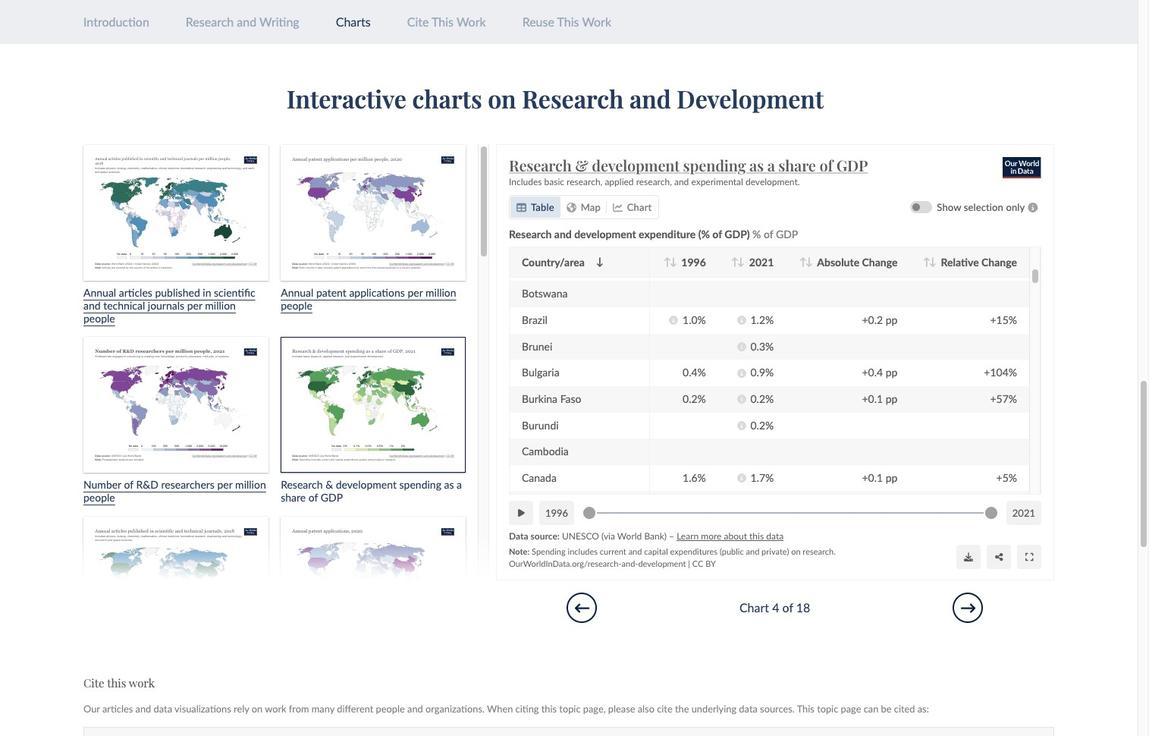 Task type: describe. For each thing, give the bounding box(es) containing it.
arrow up long image for 1996
[[664, 257, 671, 267]]

development.
[[746, 176, 800, 188]]

of right (%
[[713, 228, 722, 241]]

per inside number of r&d researchers per million people
[[217, 478, 233, 491]]

1.6%
[[683, 471, 706, 484]]

charts
[[336, 14, 371, 29]]

also
[[638, 703, 655, 715]]

circle info image for bulgaria
[[737, 369, 746, 378]]

current
[[600, 547, 626, 557]]

burkina
[[522, 392, 558, 405]]

ourworldindata.org/research-and-development link
[[509, 559, 686, 569]]

annual patent applications per million people link
[[281, 145, 466, 312]]

1 research, from the left
[[567, 176, 603, 188]]

faso
[[560, 392, 581, 405]]

many
[[312, 703, 335, 715]]

absolute
[[817, 256, 860, 269]]

+5%
[[997, 471, 1017, 484]]

research and writing link
[[186, 14, 300, 29]]

bulgaria
[[522, 366, 560, 379]]

development for and
[[574, 228, 636, 241]]

0.2% right arrow up long icon
[[751, 261, 774, 274]]

writing
[[260, 14, 300, 29]]

underlying
[[692, 703, 737, 715]]

1 arrow down long image from the left
[[596, 257, 604, 267]]

development for and-
[[638, 559, 686, 569]]

work for reuse this work
[[582, 14, 612, 29]]

page
[[841, 703, 862, 715]]

2 horizontal spatial circle info image
[[1025, 203, 1042, 213]]

private)
[[762, 547, 789, 557]]

share image
[[995, 552, 1003, 561]]

change for absolute change
[[862, 256, 898, 269]]

cambodia
[[522, 445, 569, 458]]

by
[[706, 559, 716, 569]]

%
[[753, 228, 761, 241]]

reuse this work link
[[523, 14, 612, 29]]

journals
[[148, 299, 184, 312]]

arrow up long image for relative change
[[923, 257, 931, 267]]

basic
[[544, 176, 564, 188]]

0 horizontal spatial on
[[252, 703, 263, 715]]

table button
[[510, 197, 560, 218]]

from
[[289, 703, 309, 715]]

as:
[[918, 703, 930, 715]]

chart
[[740, 601, 770, 615]]

canada
[[522, 471, 557, 484]]

more
[[701, 531, 722, 542]]

interactive
[[287, 82, 407, 115]]

2 horizontal spatial on
[[791, 547, 801, 557]]

people right different
[[376, 703, 405, 715]]

in
[[203, 286, 211, 299]]

annual articles published in scientific and technical journals per million people
[[83, 286, 255, 324]]

cc by link
[[692, 559, 716, 569]]

1996 inside button
[[545, 507, 568, 519]]

and inside annual articles published in scientific and technical journals per million people
[[83, 299, 101, 312]]

research & development spending as a share of gdp includes basic research, applied research, and experimental development.
[[509, 155, 868, 188]]

research up the '&' in the top of the page
[[522, 82, 624, 115]]

annual patent applications per million people
[[281, 286, 457, 312]]

unesco
[[562, 531, 599, 542]]

number of r&d researchers per million people link
[[83, 337, 269, 504]]

people inside annual articles published in scientific and technical journals per million people
[[83, 312, 115, 324]]

circle info image for canada
[[737, 474, 746, 483]]

per inside annual patent applications per million people
[[408, 286, 423, 299]]

2 topic from the left
[[817, 703, 839, 715]]

ourworldindata.org/research-
[[509, 559, 622, 569]]

0 vertical spatial this
[[750, 531, 764, 542]]

brunei
[[522, 340, 552, 353]]

earth americas image
[[566, 203, 576, 213]]

+15%
[[990, 313, 1017, 326]]

per inside annual articles published in scientific and technical journals per million people
[[187, 299, 202, 312]]

+104%
[[984, 366, 1017, 379]]

2 horizontal spatial this
[[797, 703, 815, 715]]

research for research and development expenditure (% of gdp) % of gdp
[[509, 228, 552, 241]]

about
[[724, 531, 747, 542]]

source:
[[531, 531, 560, 542]]

charts link
[[336, 14, 371, 29]]

charts
[[412, 82, 482, 115]]

arrow down long image for 2021
[[737, 257, 745, 267]]

reuse
[[523, 14, 555, 29]]

burundi
[[522, 419, 559, 432]]

1.2%
[[751, 313, 774, 326]]

people inside number of r&d researchers per million people
[[83, 491, 115, 504]]

data source: unesco (via world bank) – learn more about this data
[[509, 531, 784, 542]]

&
[[575, 155, 588, 175]]

citing
[[516, 703, 539, 715]]

page,
[[583, 703, 606, 715]]

botswana
[[522, 287, 568, 300]]

of inside research & development spending as a share of gdp includes basic research, applied research, and experimental development.
[[820, 155, 833, 175]]

annual for and
[[83, 286, 116, 299]]

cape verde
[[522, 498, 575, 510]]

cited
[[895, 703, 916, 715]]

table image
[[517, 203, 526, 213]]

r&d
[[136, 478, 159, 491]]

+0.2 pp
[[862, 313, 898, 326]]

of right %
[[764, 228, 773, 241]]

map button
[[560, 197, 607, 218]]

note:
[[509, 547, 530, 557]]

cite for cite this work
[[83, 676, 104, 691]]

arrow down long image for absolute change
[[805, 257, 813, 267]]

0.9%
[[751, 366, 774, 379]]

reuse this work
[[523, 14, 612, 29]]

data
[[509, 531, 528, 542]]

circle info image for 0.2%
[[737, 395, 746, 404]]

circle info image for brazil
[[737, 316, 746, 325]]

research and writing
[[186, 14, 300, 29]]

can
[[864, 703, 879, 715]]

0.4%
[[683, 366, 706, 379]]

introduction link
[[83, 14, 149, 29]]

sources.
[[760, 703, 795, 715]]

1 horizontal spatial this
[[542, 703, 557, 715]]

arrow up long image for absolute change
[[799, 257, 807, 267]]

burkina faso
[[522, 392, 581, 405]]

table
[[531, 202, 554, 214]]

research and development expenditure (% of gdp) % of gdp
[[509, 228, 798, 241]]

number of r&d researchers per million people
[[83, 478, 266, 504]]

million inside number of r&d researchers per million people
[[235, 478, 266, 491]]

cc
[[692, 559, 704, 569]]

go to next slide image
[[961, 601, 976, 615]]



Task type: locate. For each thing, give the bounding box(es) containing it.
data left sources.
[[739, 703, 758, 715]]

2 arrow up long image from the left
[[799, 257, 807, 267]]

1 vertical spatial 1996
[[545, 507, 568, 519]]

number
[[83, 478, 121, 491]]

our articles and data visualizations rely on work from many different people and organizations. when citing this topic page, please also cite the underlying data sources. this topic page can be cited as:
[[83, 703, 930, 715]]

visualizations
[[175, 703, 231, 715]]

on right charts
[[488, 82, 516, 115]]

articles for our
[[102, 703, 133, 715]]

work left reuse in the left top of the page
[[457, 14, 486, 29]]

1 horizontal spatial change
[[982, 256, 1017, 269]]

2 horizontal spatial arrow up long image
[[923, 257, 931, 267]]

brazil
[[522, 313, 548, 326]]

research, down the '&' in the top of the page
[[567, 176, 603, 188]]

and-
[[622, 559, 638, 569]]

of left the r&d
[[124, 478, 134, 491]]

change for relative change
[[982, 256, 1017, 269]]

0 horizontal spatial arrow down long image
[[737, 257, 745, 267]]

cite right charts
[[407, 14, 429, 29]]

1996 down (%
[[681, 256, 706, 269]]

circle info image for burundi
[[737, 421, 746, 430]]

2 annual from the left
[[281, 286, 314, 299]]

2 vertical spatial this
[[542, 703, 557, 715]]

0 vertical spatial on
[[488, 82, 516, 115]]

research for research & development spending as a share of gdp includes basic research, applied research, and experimental development.
[[509, 155, 572, 175]]

circle info image
[[737, 264, 746, 273], [737, 316, 746, 325], [737, 342, 746, 352], [737, 369, 746, 378], [737, 421, 746, 430], [737, 474, 746, 483]]

1 horizontal spatial 1996
[[681, 256, 706, 269]]

0 horizontal spatial annual
[[83, 286, 116, 299]]

1 vertical spatial circle info image
[[669, 316, 678, 325]]

(%
[[698, 228, 710, 241]]

1 horizontal spatial research,
[[636, 176, 672, 188]]

gdp inside research & development spending as a share of gdp includes basic research, applied research, and experimental development.
[[837, 155, 868, 175]]

2 research, from the left
[[636, 176, 672, 188]]

topic left page
[[817, 703, 839, 715]]

1 horizontal spatial on
[[488, 82, 516, 115]]

articles
[[119, 286, 152, 299], [102, 703, 133, 715]]

2 work from the left
[[582, 14, 612, 29]]

spending
[[532, 547, 566, 557]]

change right absolute
[[862, 256, 898, 269]]

on
[[488, 82, 516, 115], [791, 547, 801, 557], [252, 703, 263, 715]]

0.2% down 0.4%
[[683, 392, 706, 405]]

1 work from the left
[[457, 14, 486, 29]]

million inside annual patent applications per million people
[[426, 286, 457, 299]]

annual inside annual articles published in scientific and technical journals per million people
[[83, 286, 116, 299]]

absolute change
[[817, 256, 898, 269]]

0 vertical spatial gdp
[[837, 155, 868, 175]]

per right the researchers
[[217, 478, 233, 491]]

verde
[[548, 498, 575, 510]]

chart 4 of 18
[[740, 601, 811, 615]]

development
[[677, 82, 824, 115]]

people left the r&d
[[83, 491, 115, 504]]

start time slider
[[577, 498, 602, 529]]

development for &
[[592, 155, 680, 175]]

articles down cite this work
[[102, 703, 133, 715]]

0 horizontal spatial this
[[107, 676, 126, 691]]

topic
[[560, 703, 581, 715], [817, 703, 839, 715]]

rely
[[234, 703, 249, 715]]

arrow down long image
[[596, 257, 604, 267], [669, 257, 677, 267]]

as
[[750, 155, 764, 175]]

organizations.
[[426, 703, 485, 715]]

work right reuse in the left top of the page
[[582, 14, 612, 29]]

2 horizontal spatial this
[[750, 531, 764, 542]]

million right the applications
[[426, 286, 457, 299]]

1 vertical spatial on
[[791, 547, 801, 557]]

million
[[426, 286, 457, 299], [205, 299, 236, 312], [235, 478, 266, 491]]

|
[[688, 559, 690, 569]]

gdp right share
[[837, 155, 868, 175]]

gdp
[[837, 155, 868, 175], [776, 228, 798, 241]]

2 arrow down long image from the left
[[805, 257, 813, 267]]

of right "4"
[[783, 601, 794, 615]]

0 vertical spatial work
[[129, 676, 155, 691]]

chart button
[[607, 197, 658, 218]]

this for cite
[[432, 14, 454, 29]]

per right the applications
[[408, 286, 423, 299]]

circle info image
[[1025, 203, 1042, 213], [669, 316, 678, 325], [737, 395, 746, 404]]

share
[[779, 155, 816, 175]]

and
[[237, 14, 257, 29], [630, 82, 671, 115], [674, 176, 689, 188], [554, 228, 572, 241], [83, 299, 101, 312], [629, 547, 642, 557], [746, 547, 760, 557], [136, 703, 151, 715], [408, 703, 423, 715]]

show selection only
[[937, 202, 1025, 214]]

per left in
[[187, 299, 202, 312]]

2 +0.1 pp from the top
[[862, 471, 898, 484]]

4 circle info image from the top
[[737, 369, 746, 378]]

the
[[675, 703, 689, 715]]

3 arrow down long image from the left
[[929, 257, 937, 267]]

arrow down long image left relative
[[929, 257, 937, 267]]

0 vertical spatial circle info image
[[1025, 203, 1042, 213]]

1 horizontal spatial topic
[[817, 703, 839, 715]]

people inside annual patent applications per million people
[[281, 299, 313, 312]]

learn
[[677, 531, 699, 542]]

scientific
[[214, 286, 255, 299]]

relative
[[941, 256, 979, 269]]

annual inside annual patent applications per million people
[[281, 286, 314, 299]]

+0.4 pp
[[862, 366, 898, 379]]

per
[[408, 286, 423, 299], [187, 299, 202, 312], [217, 478, 233, 491]]

1 horizontal spatial cite
[[407, 14, 429, 29]]

+0.1 pp for 1.7%
[[862, 471, 898, 484]]

annual articles published in scientific and technical journals per million people link
[[83, 145, 269, 324]]

0 horizontal spatial gdp
[[776, 228, 798, 241]]

1 arrow down long image from the left
[[737, 257, 745, 267]]

annual left journals
[[83, 286, 116, 299]]

gdp right %
[[776, 228, 798, 241]]

interactive charts on research and development
[[287, 82, 824, 115]]

circle info image for 1.0%
[[669, 316, 678, 325]]

+0.1 pp
[[862, 392, 898, 405], [862, 471, 898, 484]]

–
[[669, 531, 674, 542]]

researchers
[[161, 478, 215, 491]]

selection
[[964, 202, 1004, 214]]

development down chart line image
[[574, 228, 636, 241]]

2 horizontal spatial data
[[766, 531, 784, 542]]

development down capital
[[638, 559, 686, 569]]

1 horizontal spatial arrow down long image
[[669, 257, 677, 267]]

1 horizontal spatial annual
[[281, 286, 314, 299]]

articles for annual
[[119, 286, 152, 299]]

change right relative
[[982, 256, 1017, 269]]

1 vertical spatial gdp
[[776, 228, 798, 241]]

arrow up long image left absolute
[[799, 257, 807, 267]]

3 arrow up long image from the left
[[923, 257, 931, 267]]

1 horizontal spatial this
[[557, 14, 579, 29]]

5 circle info image from the top
[[737, 421, 746, 430]]

1 vertical spatial work
[[265, 703, 287, 715]]

1 horizontal spatial data
[[739, 703, 758, 715]]

2021 inside button
[[1013, 507, 1036, 519]]

1 vertical spatial +0.1 pp
[[862, 471, 898, 484]]

circle info image for brunei
[[737, 342, 746, 352]]

0 vertical spatial development
[[592, 155, 680, 175]]

0 horizontal spatial work
[[129, 676, 155, 691]]

0 horizontal spatial change
[[862, 256, 898, 269]]

1 circle info image from the top
[[737, 264, 746, 273]]

0 horizontal spatial 2021
[[749, 256, 774, 269]]

2 circle info image from the top
[[737, 316, 746, 325]]

0 horizontal spatial per
[[187, 299, 202, 312]]

a
[[767, 155, 775, 175]]

and inside research & development spending as a share of gdp includes basic research, applied research, and experimental development.
[[674, 176, 689, 188]]

arrow down long image right country/area
[[596, 257, 604, 267]]

0 horizontal spatial topic
[[560, 703, 581, 715]]

0 horizontal spatial arrow up long image
[[664, 257, 671, 267]]

1 horizontal spatial work
[[582, 14, 612, 29]]

0 vertical spatial 2021
[[749, 256, 774, 269]]

1996 up 'source:'
[[545, 507, 568, 519]]

1 horizontal spatial circle info image
[[737, 395, 746, 404]]

0 horizontal spatial 1996
[[545, 507, 568, 519]]

only
[[1006, 202, 1025, 214]]

0 horizontal spatial cite
[[83, 676, 104, 691]]

map
[[581, 202, 601, 214]]

arrow down long image left absolute
[[805, 257, 813, 267]]

arrow up long image
[[732, 257, 739, 267]]

1 vertical spatial articles
[[102, 703, 133, 715]]

1 change from the left
[[862, 256, 898, 269]]

chart line image
[[613, 203, 623, 213]]

1 vertical spatial cite
[[83, 676, 104, 691]]

research down table button
[[509, 228, 552, 241]]

people
[[281, 299, 313, 312], [83, 312, 115, 324], [83, 491, 115, 504], [376, 703, 405, 715]]

2 vertical spatial on
[[252, 703, 263, 715]]

research & development spending as a share of gdp link
[[509, 155, 1042, 175]]

cite this work
[[407, 14, 486, 29]]

cite this work link
[[407, 14, 486, 29]]

0.2% up 1.7% in the right bottom of the page
[[751, 419, 774, 432]]

play time-lapse image
[[518, 509, 525, 518]]

end time slider
[[979, 498, 1004, 529]]

topic left page,
[[560, 703, 581, 715]]

million inside annual articles published in scientific and technical journals per million people
[[205, 299, 236, 312]]

cape
[[522, 498, 546, 510]]

1 annual from the left
[[83, 286, 116, 299]]

2 change from the left
[[982, 256, 1017, 269]]

chart
[[627, 202, 652, 214]]

2 horizontal spatial arrow down long image
[[929, 257, 937, 267]]

includes
[[568, 547, 598, 557]]

research for research and writing
[[186, 14, 234, 29]]

of inside number of r&d researchers per million people
[[124, 478, 134, 491]]

2021 right end time slider
[[1013, 507, 1036, 519]]

of right share
[[820, 155, 833, 175]]

annual
[[83, 286, 116, 299], [281, 286, 314, 299]]

2 vertical spatial development
[[638, 559, 686, 569]]

arrow up long image down expenditure
[[664, 257, 671, 267]]

million right the researchers
[[235, 478, 266, 491]]

2 vertical spatial circle info image
[[737, 395, 746, 404]]

+57%
[[990, 392, 1017, 405]]

research up basic
[[509, 155, 572, 175]]

articles inside annual articles published in scientific and technical journals per million people
[[119, 286, 152, 299]]

research
[[186, 14, 234, 29], [522, 82, 624, 115], [509, 155, 572, 175], [509, 228, 552, 241]]

0 vertical spatial 1996
[[681, 256, 706, 269]]

when
[[487, 703, 513, 715]]

change
[[862, 256, 898, 269], [982, 256, 1017, 269]]

0 vertical spatial articles
[[119, 286, 152, 299]]

1 horizontal spatial work
[[265, 703, 287, 715]]

research left writing at the left of page
[[186, 14, 234, 29]]

arrow up long image
[[664, 257, 671, 267], [799, 257, 807, 267], [923, 257, 931, 267]]

data left visualizations
[[154, 703, 172, 715]]

people left patent
[[281, 299, 313, 312]]

expenditure
[[639, 228, 696, 241]]

0 horizontal spatial work
[[457, 14, 486, 29]]

1 +0.1 pp from the top
[[862, 392, 898, 405]]

development up applied
[[592, 155, 680, 175]]

annual for people
[[281, 286, 314, 299]]

(public
[[720, 547, 744, 557]]

1 vertical spatial this
[[107, 676, 126, 691]]

this
[[750, 531, 764, 542], [107, 676, 126, 691], [542, 703, 557, 715]]

arrow down long image down gdp)
[[737, 257, 745, 267]]

1 arrow up long image from the left
[[664, 257, 671, 267]]

3 circle info image from the top
[[737, 342, 746, 352]]

research, up chart
[[636, 176, 672, 188]]

arrow down long image
[[737, 257, 745, 267], [805, 257, 813, 267], [929, 257, 937, 267]]

6 circle info image from the top
[[737, 474, 746, 483]]

research inside research & development spending as a share of gdp includes basic research, applied research, and experimental development.
[[509, 155, 572, 175]]

people left journals
[[83, 312, 115, 324]]

1 topic from the left
[[560, 703, 581, 715]]

development inside research & development spending as a share of gdp includes basic research, applied research, and experimental development.
[[592, 155, 680, 175]]

of
[[820, 155, 833, 175], [713, 228, 722, 241], [764, 228, 773, 241], [124, 478, 134, 491], [783, 601, 794, 615]]

0 horizontal spatial this
[[432, 14, 454, 29]]

learn more about this data link
[[677, 531, 784, 542]]

million right published
[[205, 299, 236, 312]]

0 horizontal spatial research,
[[567, 176, 603, 188]]

experimental
[[691, 176, 743, 188]]

1 horizontal spatial per
[[217, 478, 233, 491]]

please
[[608, 703, 636, 715]]

1 horizontal spatial 2021
[[1013, 507, 1036, 519]]

4
[[773, 601, 780, 615]]

on right private)
[[791, 547, 801, 557]]

applications
[[349, 286, 405, 299]]

gdp)
[[725, 228, 750, 241]]

cite for cite this work
[[407, 14, 429, 29]]

+0.1 pp for 0.2%
[[862, 392, 898, 405]]

download image
[[964, 552, 973, 561]]

0 horizontal spatial data
[[154, 703, 172, 715]]

spending
[[683, 155, 746, 175]]

includes
[[509, 176, 542, 188]]

1 horizontal spatial arrow down long image
[[805, 257, 813, 267]]

0 vertical spatial +0.1 pp
[[862, 392, 898, 405]]

0.3%
[[751, 340, 774, 353]]

1 vertical spatial 2021
[[1013, 507, 1036, 519]]

world
[[617, 531, 642, 542]]

different
[[337, 703, 374, 715]]

arrow up long image left relative
[[923, 257, 931, 267]]

cite up our
[[83, 676, 104, 691]]

0 horizontal spatial circle info image
[[669, 316, 678, 325]]

data
[[766, 531, 784, 542], [154, 703, 172, 715], [739, 703, 758, 715]]

0.2% down 0.9% at the right of the page
[[751, 392, 774, 405]]

this for reuse
[[557, 14, 579, 29]]

enter full-screen image
[[1026, 552, 1034, 561]]

work for cite this work
[[457, 14, 486, 29]]

2 arrow down long image from the left
[[669, 257, 677, 267]]

articles left published
[[119, 286, 152, 299]]

data up private)
[[766, 531, 784, 542]]

1996 button
[[539, 501, 574, 526]]

go to previous slide image
[[575, 601, 589, 615]]

cite this work
[[83, 676, 155, 691]]

arrow down long image for relative change
[[929, 257, 937, 267]]

on right 'rely'
[[252, 703, 263, 715]]

2021 right arrow up long icon
[[749, 256, 774, 269]]

0 vertical spatial cite
[[407, 14, 429, 29]]

ourworldindata.org/research-and-development | cc by
[[509, 559, 716, 569]]

note: spending includes current and capital expenditures (public and private) on research.
[[509, 547, 836, 557]]

0 horizontal spatial arrow down long image
[[596, 257, 604, 267]]

1 horizontal spatial arrow up long image
[[799, 257, 807, 267]]

annual left patent
[[281, 286, 314, 299]]

1 vertical spatial development
[[574, 228, 636, 241]]

2 horizontal spatial per
[[408, 286, 423, 299]]

show
[[937, 202, 961, 214]]

arrow down long image down expenditure
[[669, 257, 677, 267]]

1 horizontal spatial gdp
[[837, 155, 868, 175]]



Task type: vqa. For each thing, say whether or not it's contained in the screenshot.


